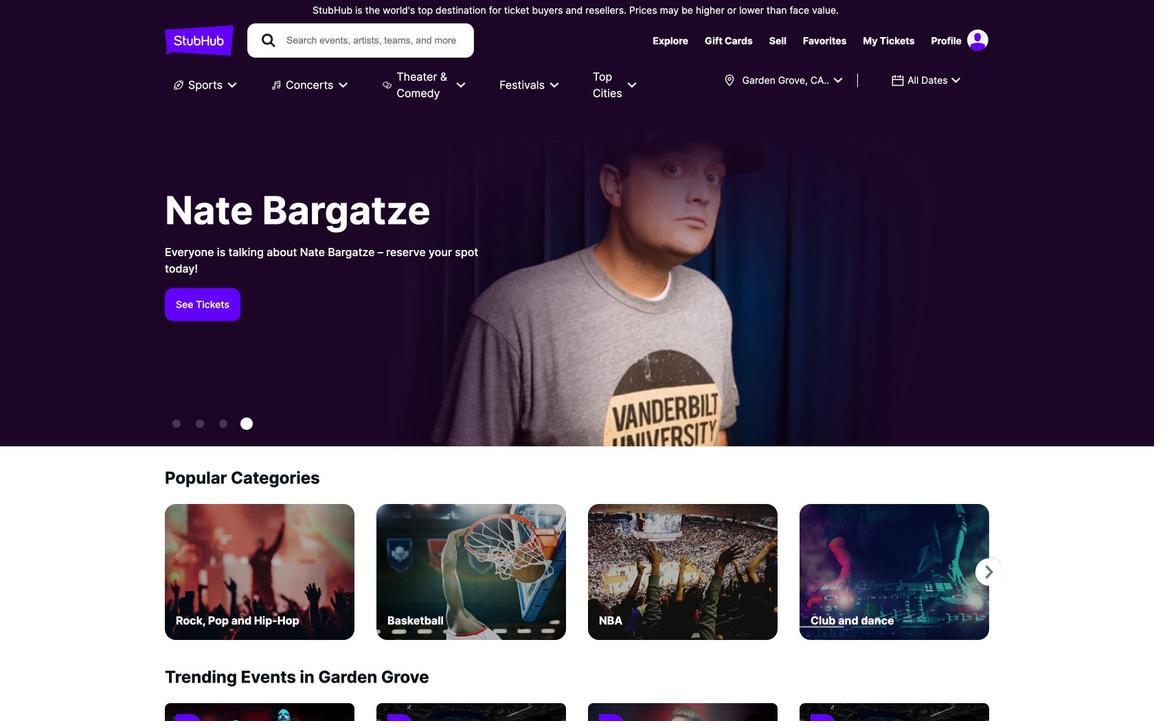 Task type: vqa. For each thing, say whether or not it's contained in the screenshot.
stubhub Image
yes



Task type: locate. For each thing, give the bounding box(es) containing it.
None field
[[715, 68, 852, 93], [884, 68, 971, 93], [715, 68, 852, 93], [884, 68, 971, 93]]

Search events, artists, teams, and more field
[[285, 33, 461, 48]]

2 - kenny chesney image
[[219, 420, 228, 428]]

1 - bottlerock napa valley image
[[196, 420, 204, 428]]

stubhub image
[[165, 23, 234, 58]]



Task type: describe. For each thing, give the bounding box(es) containing it.
3 - nate bargatze image
[[241, 418, 253, 430]]

0 - mlb image
[[173, 420, 181, 428]]



